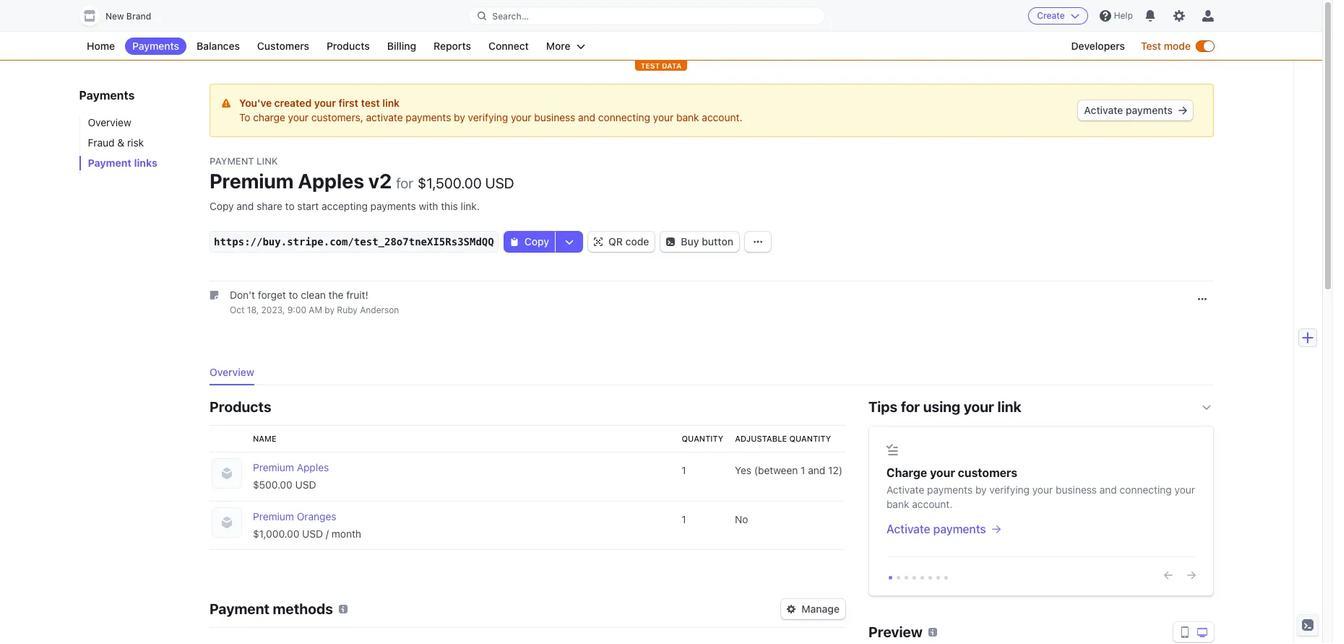 Task type: describe. For each thing, give the bounding box(es) containing it.
&
[[118, 137, 125, 149]]

$1,500.00
[[418, 175, 482, 192]]

home
[[87, 40, 115, 52]]

activate for the top activate payments link
[[1084, 104, 1123, 116]]

adjustable
[[735, 435, 787, 444]]

premium oranges $1,000.00 usd / month
[[253, 511, 361, 541]]

copy and share to start accepting payments with this link.
[[210, 200, 480, 212]]

0 vertical spatial to
[[285, 200, 295, 212]]

1 quantity from the left
[[682, 435, 724, 444]]

apples inside payment link premium apples v2 for $1,500.00 usd
[[298, 169, 364, 193]]

new brand button
[[79, 6, 166, 26]]

v2
[[369, 169, 392, 193]]

bank inside charge your customers activate payments by verifying your business and connecting your bank account.
[[887, 499, 910, 511]]

usd for oranges
[[302, 529, 323, 541]]

tips for using your link
[[869, 399, 1022, 416]]

test
[[1141, 40, 1161, 52]]

more button
[[539, 38, 592, 55]]

payment links
[[88, 157, 158, 169]]

to inside don't forget to clean the fruit! oct 18, 2023, 9:00 am by ruby anderson
[[289, 289, 298, 301]]

link
[[257, 155, 278, 167]]

share
[[257, 200, 282, 212]]

by inside don't forget to clean the fruit! oct 18, 2023, 9:00 am by ruby anderson
[[325, 305, 335, 316]]

$1,000.00
[[253, 529, 299, 541]]

help button
[[1094, 4, 1139, 27]]

to
[[239, 111, 250, 124]]

and inside charge your customers activate payments by verifying your business and connecting your bank account.
[[1100, 484, 1117, 497]]

button
[[702, 236, 734, 248]]

2 quantity from the left
[[789, 435, 831, 444]]

verifying inside you've created your first test link to charge your customers, activate payments by verifying your business and connecting your bank account.
[[468, 111, 508, 124]]

https://buy.stripe.com/test_28o7tnexi5rs3smdqq button
[[214, 235, 494, 249]]

don't
[[230, 289, 255, 301]]

balances link
[[189, 38, 247, 55]]

1 horizontal spatial products
[[327, 40, 370, 52]]

forget
[[258, 289, 286, 301]]

1 vertical spatial payments
[[79, 89, 135, 102]]

payments inside 'link'
[[132, 40, 179, 52]]

overview for 'overview' link
[[88, 116, 132, 129]]

you've created your first test link to charge your customers, activate payments by verifying your business and connecting your bank account.
[[239, 97, 743, 124]]

charge your customers activate payments by verifying your business and connecting your bank account.
[[887, 467, 1195, 511]]

payment link premium apples v2 for $1,500.00 usd
[[210, 155, 514, 193]]

Search… text field
[[469, 7, 824, 25]]

payment links link
[[79, 156, 195, 171]]

name
[[253, 435, 276, 444]]

qr
[[609, 236, 623, 248]]

qr code
[[609, 236, 649, 248]]

activate payments for activate payments link to the bottom
[[887, 524, 986, 537]]

customers,
[[311, 111, 363, 124]]

link inside you've created your first test link to charge your customers, activate payments by verifying your business and connecting your bank account.
[[383, 97, 400, 109]]

copy for copy
[[524, 236, 549, 248]]

1 for yes (between 1 and 12)
[[682, 465, 686, 477]]

bank inside you've created your first test link to charge your customers, activate payments by verifying your business and connecting your bank account.
[[677, 111, 699, 124]]

overview button
[[210, 363, 263, 386]]

1 for no
[[682, 514, 686, 526]]

am
[[309, 305, 322, 316]]

help
[[1114, 10, 1133, 21]]

fraud & risk link
[[79, 136, 195, 150]]

test
[[641, 61, 660, 70]]

ruby
[[337, 305, 358, 316]]

search…
[[492, 10, 529, 21]]

month
[[332, 529, 361, 541]]

data
[[662, 61, 682, 70]]

connect link
[[481, 38, 536, 55]]

12)
[[828, 465, 843, 477]]

premium apples $500.00 usd
[[253, 462, 329, 492]]

charge
[[887, 467, 927, 480]]

using
[[923, 399, 961, 416]]

buy
[[681, 236, 699, 248]]

fraud
[[88, 137, 115, 149]]

create button
[[1029, 7, 1088, 25]]

connecting inside charge your customers activate payments by verifying your business and connecting your bank account.
[[1120, 484, 1172, 497]]

create
[[1037, 10, 1065, 21]]

with
[[419, 200, 438, 212]]

links
[[134, 157, 158, 169]]

test data
[[641, 61, 682, 70]]

test mode
[[1141, 40, 1191, 52]]

products link
[[319, 38, 377, 55]]

activate payments for the top activate payments link
[[1084, 104, 1173, 116]]

customers
[[958, 467, 1018, 480]]

activate
[[366, 111, 403, 124]]

developers
[[1071, 40, 1125, 52]]

accepting
[[322, 200, 368, 212]]

connecting inside you've created your first test link to charge your customers, activate payments by verifying your business and connecting your bank account.
[[598, 111, 650, 124]]

1 vertical spatial products
[[210, 399, 271, 416]]

1 horizontal spatial for
[[901, 399, 920, 416]]

fraud & risk
[[88, 137, 144, 149]]

copy for copy and share to start accepting payments with this link.
[[210, 200, 234, 212]]

created
[[274, 97, 312, 109]]

clean
[[301, 289, 326, 301]]

developers link
[[1064, 38, 1132, 55]]

copy button
[[504, 232, 555, 252]]

preview
[[869, 625, 923, 641]]

premium for premium apples $500.00 usd
[[253, 462, 294, 474]]

business inside you've created your first test link to charge your customers, activate payments by verifying your business and connecting your bank account.
[[534, 111, 575, 124]]

buy button
[[681, 236, 734, 248]]

and inside you've created your first test link to charge your customers, activate payments by verifying your business and connecting your bank account.
[[578, 111, 596, 124]]

first
[[339, 97, 358, 109]]

reports
[[434, 40, 471, 52]]

1 right (between
[[801, 465, 805, 477]]

balances
[[197, 40, 240, 52]]



Task type: locate. For each thing, give the bounding box(es) containing it.
mode
[[1164, 40, 1191, 52]]

0 vertical spatial verifying
[[468, 111, 508, 124]]

https://buy.stripe.com/test_28o7tnexi5rs3smdqq
[[214, 236, 494, 248]]

charge
[[253, 111, 285, 124]]

payment for payment methods
[[210, 602, 270, 618]]

usd left / at the bottom of page
[[302, 529, 323, 541]]

0 horizontal spatial link
[[383, 97, 400, 109]]

0 vertical spatial products
[[327, 40, 370, 52]]

0 vertical spatial activate payments
[[1084, 104, 1173, 116]]

oct
[[230, 305, 245, 316]]

yes (between 1 and 12)
[[735, 465, 843, 477]]

overview inside button
[[210, 367, 254, 379]]

1 horizontal spatial overview
[[210, 367, 254, 379]]

by inside charge your customers activate payments by verifying your business and connecting your bank account.
[[976, 484, 987, 497]]

apples up oranges
[[297, 462, 329, 474]]

premium up the $500.00
[[253, 462, 294, 474]]

reports link
[[426, 38, 478, 55]]

1 vertical spatial account.
[[912, 499, 953, 511]]

1 horizontal spatial svg image
[[754, 238, 762, 246]]

svg image for activate payments
[[1179, 106, 1187, 115]]

0 vertical spatial usd
[[485, 175, 514, 192]]

svg image
[[1179, 106, 1187, 115], [594, 238, 603, 246], [754, 238, 762, 246]]

link up activate
[[383, 97, 400, 109]]

business
[[534, 111, 575, 124], [1056, 484, 1097, 497]]

1 vertical spatial copy
[[524, 236, 549, 248]]

products
[[327, 40, 370, 52], [210, 399, 271, 416]]

anderson
[[360, 305, 399, 316]]

1 horizontal spatial copy
[[524, 236, 549, 248]]

apples up copy and share to start accepting payments with this link.
[[298, 169, 364, 193]]

overview up fraud & risk
[[88, 116, 132, 129]]

1 vertical spatial premium
[[253, 462, 294, 474]]

verifying inside charge your customers activate payments by verifying your business and connecting your bank account.
[[990, 484, 1030, 497]]

payment down fraud & risk
[[88, 157, 132, 169]]

usd inside premium oranges $1,000.00 usd / month
[[302, 529, 323, 541]]

quantity up yes (between 1 and 12)
[[789, 435, 831, 444]]

0 vertical spatial activate payments link
[[1079, 100, 1193, 121]]

1 vertical spatial activate payments
[[887, 524, 986, 537]]

by up $1,500.00
[[454, 111, 465, 124]]

activate payments link down test
[[1079, 100, 1193, 121]]

9:00
[[287, 305, 306, 316]]

0 vertical spatial overview
[[88, 116, 132, 129]]

this
[[441, 200, 458, 212]]

2023,
[[261, 305, 285, 316]]

payments inside you've created your first test link to charge your customers, activate payments by verifying your business and connecting your bank account.
[[406, 111, 451, 124]]

you've
[[239, 97, 272, 109]]

svg image inside "qr code" button
[[594, 238, 603, 246]]

manage
[[802, 604, 840, 616]]

business inside charge your customers activate payments by verifying your business and connecting your bank account.
[[1056, 484, 1097, 497]]

0 vertical spatial premium
[[210, 169, 294, 193]]

0 horizontal spatial by
[[325, 305, 335, 316]]

account. inside charge your customers activate payments by verifying your business and connecting your bank account.
[[912, 499, 953, 511]]

svg image down "mode" at the right of page
[[1179, 106, 1187, 115]]

0 horizontal spatial overview
[[88, 116, 132, 129]]

1 vertical spatial activate payments link
[[887, 521, 1196, 539]]

and
[[578, 111, 596, 124], [237, 200, 254, 212], [808, 465, 826, 477], [1100, 484, 1117, 497]]

payment for payment links
[[88, 157, 132, 169]]

payment methods
[[210, 602, 333, 618]]

1 vertical spatial verifying
[[990, 484, 1030, 497]]

1 vertical spatial connecting
[[1120, 484, 1172, 497]]

start
[[297, 200, 319, 212]]

usd for apples
[[295, 479, 316, 492]]

1 horizontal spatial activate payments
[[1084, 104, 1173, 116]]

billing
[[387, 40, 416, 52]]

svg image for copy
[[510, 238, 519, 246]]

svg image inside buy button button
[[667, 238, 675, 246]]

brand
[[126, 11, 151, 22]]

for right "v2" at left
[[396, 175, 413, 192]]

1 horizontal spatial business
[[1056, 484, 1097, 497]]

1 horizontal spatial connecting
[[1120, 484, 1172, 497]]

tips
[[869, 399, 898, 416]]

connecting
[[598, 111, 650, 124], [1120, 484, 1172, 497]]

copy inside "button"
[[524, 236, 549, 248]]

home link
[[79, 38, 122, 55]]

risk
[[128, 137, 144, 149]]

usd right $1,500.00
[[485, 175, 514, 192]]

svg image for buy button
[[667, 238, 675, 246]]

usd right the $500.00
[[295, 479, 316, 492]]

fruit!
[[346, 289, 368, 301]]

svg image inside manage link
[[787, 606, 796, 615]]

svg image for manage
[[787, 606, 796, 615]]

2 vertical spatial activate
[[887, 524, 931, 537]]

0 vertical spatial account.
[[702, 111, 743, 124]]

Search… search field
[[469, 7, 824, 25]]

svg image left qr
[[594, 238, 603, 246]]

$500.00
[[253, 479, 293, 492]]

0 vertical spatial by
[[454, 111, 465, 124]]

0 vertical spatial payments
[[132, 40, 179, 52]]

1 vertical spatial usd
[[295, 479, 316, 492]]

apples inside premium apples $500.00 usd
[[297, 462, 329, 474]]

by right am
[[325, 305, 335, 316]]

payment inside payment link premium apples v2 for $1,500.00 usd
[[210, 155, 254, 167]]

payments
[[132, 40, 179, 52], [79, 89, 135, 102]]

2 horizontal spatial by
[[976, 484, 987, 497]]

2 vertical spatial premium
[[253, 511, 294, 524]]

1 vertical spatial activate
[[887, 484, 925, 497]]

(between
[[754, 465, 798, 477]]

overview for overview button
[[210, 367, 254, 379]]

1 left yes on the right bottom of page
[[682, 465, 686, 477]]

premium inside premium oranges $1,000.00 usd / month
[[253, 511, 294, 524]]

activate payments down charge at the bottom of the page
[[887, 524, 986, 537]]

1 vertical spatial by
[[325, 305, 335, 316]]

manage link
[[782, 600, 846, 620]]

overview down the oct
[[210, 367, 254, 379]]

payments down brand
[[132, 40, 179, 52]]

1 vertical spatial overview
[[210, 367, 254, 379]]

account. inside you've created your first test link to charge your customers, activate payments by verifying your business and connecting your bank account.
[[702, 111, 743, 124]]

0 horizontal spatial verifying
[[468, 111, 508, 124]]

products left billing
[[327, 40, 370, 52]]

yes
[[735, 465, 752, 477]]

new brand
[[106, 11, 151, 22]]

0 vertical spatial bank
[[677, 111, 699, 124]]

bank down charge at the bottom of the page
[[887, 499, 910, 511]]

billing link
[[380, 38, 424, 55]]

activate payments
[[1084, 104, 1173, 116], [887, 524, 986, 537]]

to up 9:00
[[289, 289, 298, 301]]

activate payments down test
[[1084, 104, 1173, 116]]

by down customers
[[976, 484, 987, 497]]

payments link
[[125, 38, 187, 55]]

1 left no
[[682, 514, 686, 526]]

buy button button
[[661, 232, 739, 252]]

1 vertical spatial business
[[1056, 484, 1097, 497]]

svg image for qr code
[[594, 238, 603, 246]]

0 vertical spatial business
[[534, 111, 575, 124]]

svg image
[[510, 238, 519, 246], [565, 238, 574, 246], [667, 238, 675, 246], [1198, 295, 1207, 304], [787, 606, 796, 615]]

0 horizontal spatial account.
[[702, 111, 743, 124]]

1 vertical spatial link
[[998, 399, 1022, 416]]

premium
[[210, 169, 294, 193], [253, 462, 294, 474], [253, 511, 294, 524]]

0 horizontal spatial for
[[396, 175, 413, 192]]

more
[[546, 40, 571, 52]]

don't forget to clean the fruit! oct 18, 2023, 9:00 am by ruby anderson
[[230, 289, 399, 316]]

by inside you've created your first test link to charge your customers, activate payments by verifying your business and connecting your bank account.
[[454, 111, 465, 124]]

payment left methods
[[210, 602, 270, 618]]

2 vertical spatial by
[[976, 484, 987, 497]]

0 horizontal spatial bank
[[677, 111, 699, 124]]

activate payments link down charge your customers activate payments by verifying your business and connecting your bank account.
[[887, 521, 1196, 539]]

new
[[106, 11, 124, 22]]

payments up 'overview' link
[[79, 89, 135, 102]]

payment for payment link premium apples v2 for $1,500.00 usd
[[210, 155, 254, 167]]

0 horizontal spatial copy
[[210, 200, 234, 212]]

0 horizontal spatial connecting
[[598, 111, 650, 124]]

1 vertical spatial to
[[289, 289, 298, 301]]

activate for activate payments link to the bottom
[[887, 524, 931, 537]]

0 horizontal spatial business
[[534, 111, 575, 124]]

to
[[285, 200, 295, 212], [289, 289, 298, 301]]

premium inside payment link premium apples v2 for $1,500.00 usd
[[210, 169, 294, 193]]

0 vertical spatial copy
[[210, 200, 234, 212]]

0 vertical spatial link
[[383, 97, 400, 109]]

0 vertical spatial connecting
[[598, 111, 650, 124]]

quantity
[[682, 435, 724, 444], [789, 435, 831, 444]]

overview
[[88, 116, 132, 129], [210, 367, 254, 379]]

0 horizontal spatial svg image
[[594, 238, 603, 246]]

1 horizontal spatial link
[[998, 399, 1022, 416]]

18,
[[247, 305, 259, 316]]

svg image inside activate payments link
[[1179, 106, 1187, 115]]

quantity left adjustable
[[682, 435, 724, 444]]

1 horizontal spatial verifying
[[990, 484, 1030, 497]]

code
[[626, 236, 649, 248]]

apples
[[298, 169, 364, 193], [297, 462, 329, 474]]

0 vertical spatial activate
[[1084, 104, 1123, 116]]

premium down link
[[210, 169, 294, 193]]

premium inside premium apples $500.00 usd
[[253, 462, 294, 474]]

0 horizontal spatial quantity
[[682, 435, 724, 444]]

1 horizontal spatial by
[[454, 111, 465, 124]]

0 horizontal spatial activate payments
[[887, 524, 986, 537]]

usd inside payment link premium apples v2 for $1,500.00 usd
[[485, 175, 514, 192]]

premium up '$1,000.00'
[[253, 511, 294, 524]]

0 vertical spatial apples
[[298, 169, 364, 193]]

payments
[[1126, 104, 1173, 116], [406, 111, 451, 124], [370, 200, 416, 212], [927, 484, 973, 497], [933, 524, 986, 537]]

1 vertical spatial bank
[[887, 499, 910, 511]]

1 horizontal spatial bank
[[887, 499, 910, 511]]

customers
[[257, 40, 309, 52]]

payments inside charge your customers activate payments by verifying your business and connecting your bank account.
[[927, 484, 973, 497]]

bank
[[677, 111, 699, 124], [887, 499, 910, 511]]

premium for premium oranges $1,000.00 usd / month
[[253, 511, 294, 524]]

customers link
[[250, 38, 317, 55]]

bank down the data on the top of the page
[[677, 111, 699, 124]]

link
[[383, 97, 400, 109], [998, 399, 1022, 416]]

svg image right button
[[754, 238, 762, 246]]

for inside payment link premium apples v2 for $1,500.00 usd
[[396, 175, 413, 192]]

payment left link
[[210, 155, 254, 167]]

oranges
[[297, 511, 336, 524]]

1 horizontal spatial quantity
[[789, 435, 831, 444]]

1 vertical spatial apples
[[297, 462, 329, 474]]

0 vertical spatial for
[[396, 175, 413, 192]]

copy
[[210, 200, 234, 212], [524, 236, 549, 248]]

by
[[454, 111, 465, 124], [325, 305, 335, 316], [976, 484, 987, 497]]

usd inside premium apples $500.00 usd
[[295, 479, 316, 492]]

products down overview button
[[210, 399, 271, 416]]

for right tips
[[901, 399, 920, 416]]

to left the start
[[285, 200, 295, 212]]

methods
[[273, 602, 333, 618]]

overview link
[[79, 116, 195, 130]]

2 horizontal spatial svg image
[[1179, 106, 1187, 115]]

2 vertical spatial usd
[[302, 529, 323, 541]]

the
[[329, 289, 344, 301]]

svg image inside copy "button"
[[510, 238, 519, 246]]

1 vertical spatial for
[[901, 399, 920, 416]]

/
[[326, 529, 329, 541]]

0 horizontal spatial products
[[210, 399, 271, 416]]

connect
[[489, 40, 529, 52]]

activate inside charge your customers activate payments by verifying your business and connecting your bank account.
[[887, 484, 925, 497]]

1 horizontal spatial account.
[[912, 499, 953, 511]]

for
[[396, 175, 413, 192], [901, 399, 920, 416]]

link right using in the bottom right of the page
[[998, 399, 1022, 416]]

no
[[735, 514, 748, 526]]



Task type: vqa. For each thing, say whether or not it's contained in the screenshot.
Settings 'image'
no



